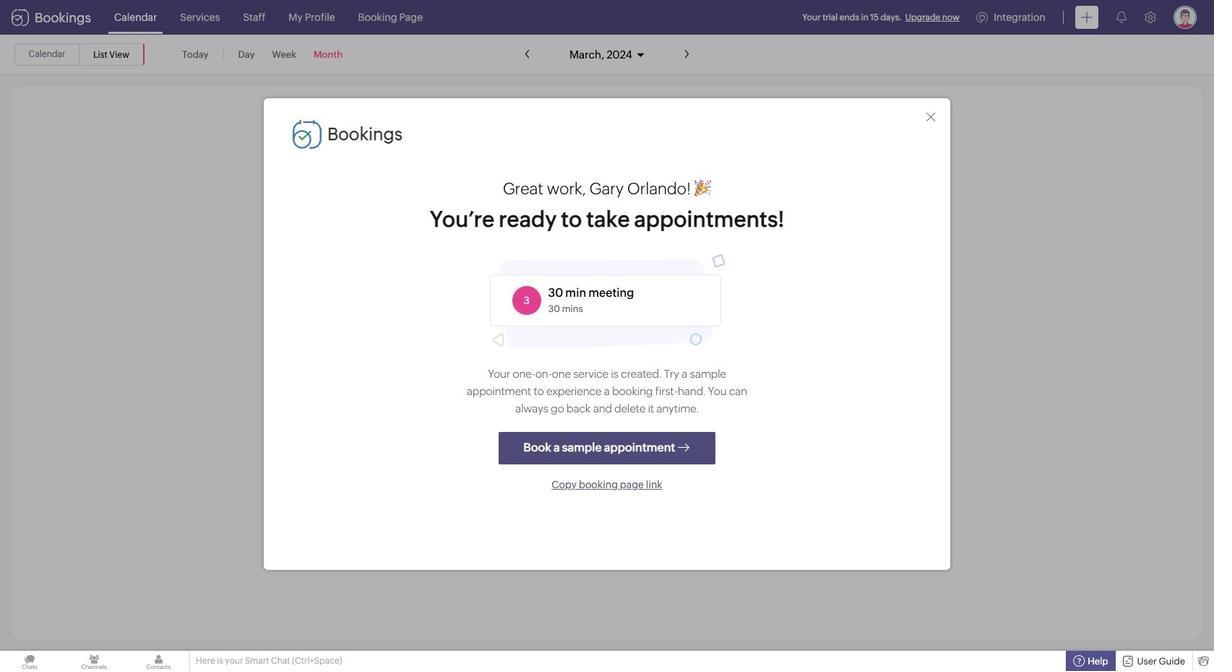 Task type: locate. For each thing, give the bounding box(es) containing it.
contacts image
[[129, 651, 188, 671]]

channels image
[[64, 651, 124, 671]]

chats image
[[0, 651, 59, 671]]



Task type: vqa. For each thing, say whether or not it's contained in the screenshot.
Chats image
yes



